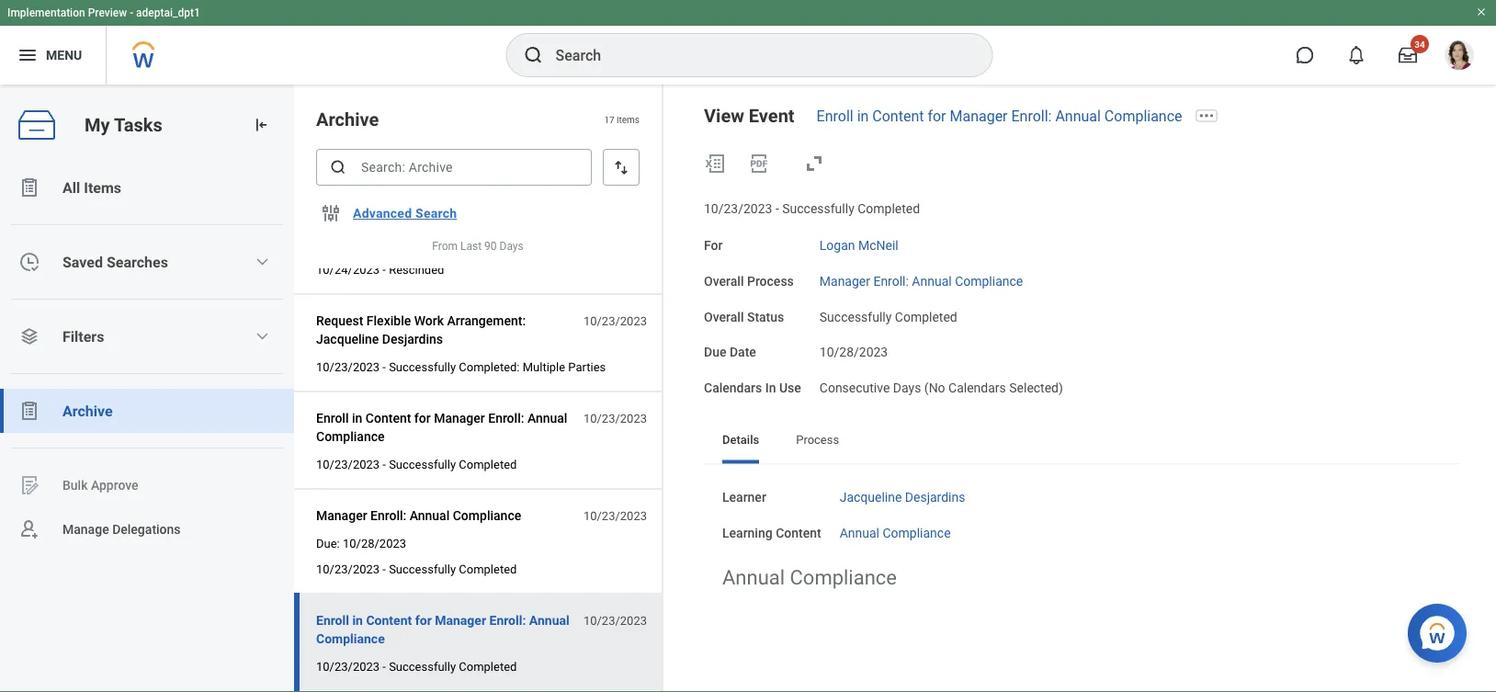 Task type: vqa. For each thing, say whether or not it's contained in the screenshot.


Task type: locate. For each thing, give the bounding box(es) containing it.
1 vertical spatial enroll in content for manager enroll: annual compliance button
[[316, 610, 574, 650]]

0 vertical spatial desjardins
[[382, 331, 443, 347]]

days inside item list element
[[500, 240, 524, 253]]

manage
[[63, 522, 109, 537]]

0 horizontal spatial manager enroll: annual compliance
[[316, 508, 521, 523]]

bulk approve link
[[0, 463, 294, 507]]

0 vertical spatial annual compliance
[[840, 525, 951, 540]]

calendars right (no
[[949, 380, 1006, 396]]

archive inside 'button'
[[63, 402, 113, 420]]

1 vertical spatial annual compliance
[[723, 566, 897, 590]]

1 vertical spatial 10/28/2023
[[343, 536, 406, 550]]

advanced search button
[[346, 195, 464, 232]]

1 horizontal spatial days
[[893, 380, 921, 396]]

10/24/2023
[[316, 263, 380, 276]]

overall down for at the top of the page
[[704, 274, 744, 289]]

2 vertical spatial for
[[415, 613, 432, 628]]

for
[[928, 107, 946, 125], [414, 411, 431, 426], [415, 613, 432, 628]]

archive
[[316, 108, 379, 130], [63, 402, 113, 420]]

overall process
[[704, 274, 794, 289]]

overall up the due date
[[704, 309, 744, 324]]

calendars down the due date
[[704, 380, 762, 396]]

work
[[414, 313, 444, 328]]

enroll:
[[1012, 107, 1052, 125], [874, 274, 909, 289], [488, 411, 524, 426], [371, 508, 407, 523], [490, 613, 526, 628]]

fullscreen image
[[803, 153, 826, 175]]

annual
[[1056, 107, 1101, 125], [912, 274, 952, 289], [528, 411, 568, 426], [410, 508, 450, 523], [840, 525, 880, 540], [723, 566, 785, 590], [529, 613, 570, 628]]

process
[[747, 274, 794, 289], [796, 433, 839, 447]]

1 vertical spatial jacqueline
[[840, 490, 902, 505]]

adeptai_dpt1
[[136, 6, 200, 19]]

days
[[500, 240, 524, 253], [893, 380, 921, 396]]

1 vertical spatial clipboard image
[[18, 400, 40, 422]]

10/23/2023 - successfully completed
[[704, 201, 920, 216], [316, 457, 517, 471], [316, 562, 517, 576], [316, 660, 517, 673]]

clipboard image left all at the left
[[18, 177, 40, 199]]

annual inside annual compliance link
[[840, 525, 880, 540]]

desjardins inside request flexible work arrangement: jacqueline desjardins
[[382, 331, 443, 347]]

view
[[704, 105, 745, 126]]

archive down filters
[[63, 402, 113, 420]]

chevron down image
[[255, 329, 270, 344]]

successfully inside overall status element
[[820, 309, 892, 324]]

clipboard image inside all items 'button'
[[18, 177, 40, 199]]

tab list
[[704, 420, 1460, 464]]

manager
[[950, 107, 1008, 125], [820, 274, 871, 289], [434, 411, 485, 426], [316, 508, 367, 523], [435, 613, 486, 628]]

logan
[[820, 238, 855, 253]]

0 horizontal spatial archive
[[63, 402, 113, 420]]

manage delegations link
[[0, 507, 294, 552]]

10/28/2023 right due:
[[343, 536, 406, 550]]

17
[[604, 114, 615, 125]]

manager enroll: annual compliance button
[[316, 505, 529, 527]]

1 vertical spatial enroll
[[316, 411, 349, 426]]

date
[[730, 345, 756, 360]]

consecutive days (no calendars selected)
[[820, 380, 1064, 396]]

transformation import image
[[252, 116, 270, 134]]

configure image
[[320, 202, 342, 224]]

rescinded
[[389, 263, 444, 276]]

user plus image
[[18, 518, 40, 541]]

0 horizontal spatial calendars
[[704, 380, 762, 396]]

enroll: inside button
[[371, 508, 407, 523]]

desjardins up annual compliance link
[[905, 490, 966, 505]]

justify image
[[17, 44, 39, 66]]

desjardins
[[382, 331, 443, 347], [905, 490, 966, 505]]

1 enroll in content for manager enroll: annual compliance button from the top
[[316, 407, 574, 448]]

0 vertical spatial 10/28/2023
[[820, 345, 888, 360]]

advanced search
[[353, 206, 457, 221]]

process inside tab list
[[796, 433, 839, 447]]

clipboard image up rename image
[[18, 400, 40, 422]]

my tasks element
[[0, 85, 294, 692]]

clock check image
[[18, 251, 40, 273]]

17 items
[[604, 114, 640, 125]]

annual compliance down learning content
[[723, 566, 897, 590]]

1 horizontal spatial process
[[796, 433, 839, 447]]

manage delegations
[[63, 522, 181, 537]]

1 clipboard image from the top
[[18, 177, 40, 199]]

calendars
[[704, 380, 762, 396], [949, 380, 1006, 396]]

perspective image
[[18, 325, 40, 347]]

clipboard image for archive
[[18, 400, 40, 422]]

1 vertical spatial for
[[414, 411, 431, 426]]

1 horizontal spatial jacqueline
[[840, 490, 902, 505]]

clipboard image
[[18, 177, 40, 199], [18, 400, 40, 422]]

event
[[749, 105, 795, 126]]

2 enroll in content for manager enroll: annual compliance button from the top
[[316, 610, 574, 650]]

0 vertical spatial clipboard image
[[18, 177, 40, 199]]

-
[[130, 6, 133, 19], [776, 201, 779, 216], [383, 263, 386, 276], [383, 360, 386, 374], [383, 457, 386, 471], [383, 562, 386, 576], [383, 660, 386, 673]]

10/28/2023 up consecutive
[[820, 345, 888, 360]]

saved
[[63, 253, 103, 271]]

1 calendars from the left
[[704, 380, 762, 396]]

logan mcneil link
[[820, 234, 899, 253]]

close environment banner image
[[1476, 6, 1487, 17]]

learning
[[723, 525, 773, 540]]

enroll in content for manager enroll: annual compliance button
[[316, 407, 574, 448], [316, 610, 574, 650]]

list
[[0, 165, 294, 552]]

manager enroll: annual compliance up due: 10/28/2023
[[316, 508, 521, 523]]

0 vertical spatial archive
[[316, 108, 379, 130]]

sort image
[[612, 158, 631, 177]]

notifications large image
[[1348, 46, 1366, 64]]

calendars in use element
[[820, 369, 1064, 397]]

view printable version (pdf) image
[[748, 153, 770, 175]]

1 horizontal spatial desjardins
[[905, 490, 966, 505]]

1 overall from the top
[[704, 274, 744, 289]]

chevron down image
[[255, 255, 270, 269]]

10/23/2023
[[704, 201, 773, 216], [584, 314, 647, 328], [316, 360, 380, 374], [584, 411, 647, 425], [316, 457, 380, 471], [584, 509, 647, 523], [316, 562, 380, 576], [584, 614, 647, 627], [316, 660, 380, 673]]

0 vertical spatial search image
[[523, 44, 545, 66]]

2 overall from the top
[[704, 309, 744, 324]]

archive right transformation import icon
[[316, 108, 379, 130]]

0 horizontal spatial process
[[747, 274, 794, 289]]

in
[[857, 107, 869, 125], [352, 411, 363, 426], [352, 613, 363, 628]]

0 horizontal spatial jacqueline
[[316, 331, 379, 347]]

1 vertical spatial process
[[796, 433, 839, 447]]

due date element
[[820, 334, 888, 361]]

1 vertical spatial in
[[352, 411, 363, 426]]

0 horizontal spatial desjardins
[[382, 331, 443, 347]]

enroll
[[817, 107, 854, 125], [316, 411, 349, 426], [316, 613, 349, 628]]

annual compliance down jacqueline desjardins
[[840, 525, 951, 540]]

completed
[[858, 201, 920, 216], [895, 309, 958, 324], [459, 457, 517, 471], [459, 562, 517, 576], [459, 660, 517, 673]]

manager enroll: annual compliance
[[820, 274, 1023, 289], [316, 508, 521, 523]]

days left (no
[[893, 380, 921, 396]]

manager enroll: annual compliance up overall status element
[[820, 274, 1023, 289]]

2 vertical spatial enroll
[[316, 613, 349, 628]]

0 vertical spatial days
[[500, 240, 524, 253]]

in for second enroll in content for manager enroll: annual compliance button from the bottom of the item list element
[[352, 411, 363, 426]]

menu button
[[0, 26, 106, 85]]

annual compliance
[[840, 525, 951, 540], [723, 566, 897, 590]]

filters button
[[0, 314, 294, 359]]

1 horizontal spatial archive
[[316, 108, 379, 130]]

1 vertical spatial manager enroll: annual compliance
[[316, 508, 521, 523]]

overall for overall status
[[704, 309, 744, 324]]

content
[[873, 107, 924, 125], [366, 411, 411, 426], [776, 525, 822, 540], [366, 613, 412, 628]]

10/28/2023
[[820, 345, 888, 360], [343, 536, 406, 550]]

enroll in content for manager enroll: annual compliance
[[817, 107, 1183, 125], [316, 411, 568, 444], [316, 613, 570, 646]]

0 vertical spatial overall
[[704, 274, 744, 289]]

0 horizontal spatial days
[[500, 240, 524, 253]]

all items
[[63, 179, 121, 196]]

process up status
[[747, 274, 794, 289]]

delegations
[[112, 522, 181, 537]]

learner
[[723, 490, 767, 505]]

1 horizontal spatial manager enroll: annual compliance
[[820, 274, 1023, 289]]

0 vertical spatial jacqueline
[[316, 331, 379, 347]]

jacqueline up annual compliance link
[[840, 490, 902, 505]]

34 button
[[1388, 35, 1430, 75]]

overall
[[704, 274, 744, 289], [704, 309, 744, 324]]

search image
[[523, 44, 545, 66], [329, 158, 347, 177]]

jacqueline down request
[[316, 331, 379, 347]]

clipboard image inside archive 'button'
[[18, 400, 40, 422]]

jacqueline
[[316, 331, 379, 347], [840, 490, 902, 505]]

2 vertical spatial in
[[352, 613, 363, 628]]

enroll in content for manager enroll: annual compliance link
[[817, 107, 1183, 125]]

calendars in use
[[704, 380, 801, 396]]

from
[[432, 240, 458, 253]]

list containing all items
[[0, 165, 294, 552]]

0 horizontal spatial 10/28/2023
[[343, 536, 406, 550]]

compliance inside annual compliance link
[[883, 525, 951, 540]]

1 horizontal spatial calendars
[[949, 380, 1006, 396]]

saved searches
[[63, 253, 168, 271]]

my
[[85, 114, 110, 136]]

0 vertical spatial enroll
[[817, 107, 854, 125]]

(no
[[925, 380, 946, 396]]

2 clipboard image from the top
[[18, 400, 40, 422]]

desjardins down work
[[382, 331, 443, 347]]

process down the use
[[796, 433, 839, 447]]

days right 90
[[500, 240, 524, 253]]

due
[[704, 345, 727, 360]]

0 vertical spatial manager enroll: annual compliance
[[820, 274, 1023, 289]]

overall for overall process
[[704, 274, 744, 289]]

0 horizontal spatial search image
[[329, 158, 347, 177]]

compliance
[[1105, 107, 1183, 125], [955, 274, 1023, 289], [316, 429, 385, 444], [453, 508, 521, 523], [883, 525, 951, 540], [790, 566, 897, 590], [316, 631, 385, 646]]

bulk
[[63, 478, 88, 493]]

1 vertical spatial days
[[893, 380, 921, 396]]

1 vertical spatial overall
[[704, 309, 744, 324]]

successfully
[[783, 201, 855, 216], [820, 309, 892, 324], [389, 360, 456, 374], [389, 457, 456, 471], [389, 562, 456, 576], [389, 660, 456, 673]]

menu banner
[[0, 0, 1497, 85]]

10/23/2023 - successfully completed: multiple parties
[[316, 360, 606, 374]]

0 vertical spatial enroll in content for manager enroll: annual compliance button
[[316, 407, 574, 448]]

1 vertical spatial archive
[[63, 402, 113, 420]]



Task type: describe. For each thing, give the bounding box(es) containing it.
0 vertical spatial for
[[928, 107, 946, 125]]

multiple
[[523, 360, 565, 374]]

Search: Archive text field
[[316, 149, 592, 186]]

mcneil
[[859, 238, 899, 253]]

details
[[723, 433, 760, 447]]

inbox large image
[[1399, 46, 1418, 64]]

archive inside item list element
[[316, 108, 379, 130]]

logan mcneil
[[820, 238, 899, 253]]

1 vertical spatial enroll in content for manager enroll: annual compliance
[[316, 411, 568, 444]]

overall status element
[[820, 298, 958, 325]]

jacqueline desjardins link
[[840, 486, 966, 505]]

saved searches button
[[0, 240, 294, 284]]

advanced
[[353, 206, 412, 221]]

tasks
[[114, 114, 162, 136]]

manager enroll: annual compliance inside button
[[316, 508, 521, 523]]

selected)
[[1010, 380, 1064, 396]]

item list element
[[294, 0, 664, 692]]

export to excel image
[[704, 153, 726, 175]]

successfully completed
[[820, 309, 958, 324]]

implementation preview -   adeptai_dpt1
[[7, 6, 200, 19]]

jacqueline inside request flexible work arrangement: jacqueline desjardins
[[316, 331, 379, 347]]

rename image
[[18, 474, 40, 496]]

2 calendars from the left
[[949, 380, 1006, 396]]

menu
[[46, 47, 82, 63]]

tab list containing details
[[704, 420, 1460, 464]]

items
[[84, 179, 121, 196]]

in for 2nd enroll in content for manager enroll: annual compliance button from the top
[[352, 613, 363, 628]]

request
[[316, 313, 363, 328]]

searches
[[107, 253, 168, 271]]

annual inside manager enroll: annual compliance button
[[410, 508, 450, 523]]

bulk approve
[[63, 478, 138, 493]]

for
[[704, 238, 723, 253]]

arrangement:
[[447, 313, 526, 328]]

days inside calendars in use element
[[893, 380, 921, 396]]

manager enroll: annual compliance link
[[820, 270, 1023, 289]]

profile logan mcneil image
[[1445, 40, 1475, 74]]

all items button
[[0, 165, 294, 210]]

10/24/2023 - rescinded
[[316, 263, 444, 276]]

manager inside button
[[316, 508, 367, 523]]

1 vertical spatial search image
[[329, 158, 347, 177]]

learning content
[[723, 525, 822, 540]]

use
[[779, 380, 801, 396]]

annual inside manager enroll: annual compliance link
[[912, 274, 952, 289]]

clipboard image for all items
[[18, 177, 40, 199]]

1 horizontal spatial 10/28/2023
[[820, 345, 888, 360]]

overall status
[[704, 309, 784, 324]]

34
[[1415, 39, 1426, 50]]

due:
[[316, 536, 340, 550]]

annual compliance link
[[840, 522, 951, 540]]

parties
[[568, 360, 606, 374]]

search
[[416, 206, 457, 221]]

request flexible work arrangement: jacqueline desjardins
[[316, 313, 526, 347]]

0 vertical spatial in
[[857, 107, 869, 125]]

due: 10/28/2023
[[316, 536, 406, 550]]

1 horizontal spatial search image
[[523, 44, 545, 66]]

2 vertical spatial enroll in content for manager enroll: annual compliance
[[316, 613, 570, 646]]

items
[[617, 114, 640, 125]]

view event
[[704, 105, 795, 126]]

flexible
[[367, 313, 411, 328]]

implementation
[[7, 6, 85, 19]]

consecutive
[[820, 380, 890, 396]]

all
[[63, 179, 80, 196]]

- inside menu banner
[[130, 6, 133, 19]]

archive button
[[0, 389, 294, 433]]

0 vertical spatial enroll in content for manager enroll: annual compliance
[[817, 107, 1183, 125]]

90
[[485, 240, 497, 253]]

filters
[[63, 328, 104, 345]]

in
[[766, 380, 776, 396]]

my tasks
[[85, 114, 162, 136]]

compliance inside manager enroll: annual compliance button
[[453, 508, 521, 523]]

preview
[[88, 6, 127, 19]]

1 vertical spatial desjardins
[[905, 490, 966, 505]]

request flexible work arrangement: jacqueline desjardins button
[[316, 310, 574, 350]]

last
[[461, 240, 482, 253]]

jacqueline desjardins
[[840, 490, 966, 505]]

completed:
[[459, 360, 520, 374]]

from last 90 days
[[432, 240, 524, 253]]

0 vertical spatial process
[[747, 274, 794, 289]]

due date
[[704, 345, 756, 360]]

status
[[747, 309, 784, 324]]

completed inside overall status element
[[895, 309, 958, 324]]

approve
[[91, 478, 138, 493]]

compliance inside manager enroll: annual compliance link
[[955, 274, 1023, 289]]

10/28/2023 inside item list element
[[343, 536, 406, 550]]

Search Workday  search field
[[556, 35, 955, 75]]



